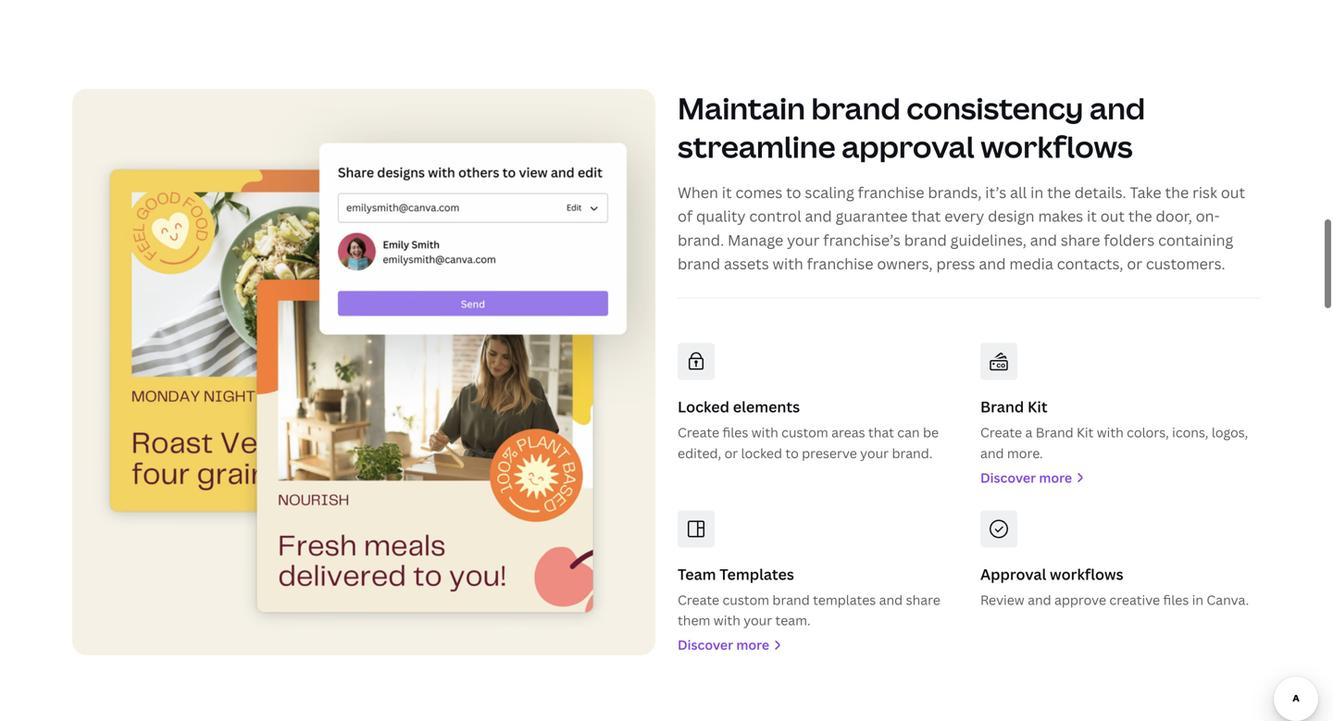 Task type: describe. For each thing, give the bounding box(es) containing it.
elements
[[733, 397, 800, 417]]

folders
[[1104, 230, 1155, 250]]

approval
[[981, 564, 1047, 584]]

1 vertical spatial franchise
[[807, 254, 874, 274]]

take
[[1130, 183, 1162, 202]]

owners,
[[878, 254, 933, 274]]

customers.
[[1147, 254, 1226, 274]]

0 vertical spatial more
[[1040, 469, 1073, 487]]

share inside team templates create custom brand templates and share them with your team.
[[906, 591, 941, 609]]

scaling
[[805, 183, 855, 202]]

and inside the brand kit create a brand kit with colors, icons, logos, and more.
[[981, 445, 1005, 462]]

design sharing amongst franchise businesses in canva image
[[72, 89, 656, 656]]

and inside team templates create custom brand templates and share them with your team.
[[880, 591, 903, 609]]

team templates create custom brand templates and share them with your team.
[[678, 564, 941, 630]]

a
[[1026, 424, 1033, 441]]

more.
[[1008, 445, 1044, 462]]

creative
[[1110, 591, 1161, 609]]

1 vertical spatial discover more link
[[678, 635, 959, 656]]

share inside when it comes to scaling franchise brands, it's all in the details. take the risk out of quality control and guarantee that every design makes it out the door, on- brand. manage your franchise's brand guidelines, and share folders containing brand assets with franchise owners, press and media contacts, or customers.
[[1061, 230, 1101, 250]]

that inside when it comes to scaling franchise brands, it's all in the details. take the risk out of quality control and guarantee that every design makes it out the door, on- brand. manage your franchise's brand guidelines, and share folders containing brand assets with franchise owners, press and media contacts, or customers.
[[912, 206, 941, 226]]

review
[[981, 591, 1025, 609]]

containing
[[1159, 230, 1234, 250]]

of
[[678, 206, 693, 226]]

maintain brand consistency and streamline approval workflows
[[678, 88, 1146, 167]]

be
[[923, 424, 939, 441]]

and inside "approval workflows review and approve creative files in canva."
[[1028, 591, 1052, 609]]

0 vertical spatial it
[[722, 183, 732, 202]]

workflows inside "approval workflows review and approve creative files in canva."
[[1050, 564, 1124, 584]]

1 horizontal spatial kit
[[1077, 424, 1094, 441]]

team.
[[776, 612, 811, 630]]

1 vertical spatial out
[[1101, 206, 1125, 226]]

your inside locked elements create files with custom areas that can be edited, or locked to preserve your brand.
[[861, 445, 889, 462]]

makes
[[1039, 206, 1084, 226]]

1 horizontal spatial the
[[1129, 206, 1153, 226]]

0 vertical spatial kit
[[1028, 397, 1048, 417]]

with inside team templates create custom brand templates and share them with your team.
[[714, 612, 741, 630]]

to inside locked elements create files with custom areas that can be edited, or locked to preserve your brand.
[[786, 445, 799, 462]]

locked elements create files with custom areas that can be edited, or locked to preserve your brand.
[[678, 397, 939, 462]]

0 vertical spatial franchise
[[858, 183, 925, 202]]

1 horizontal spatial discover more
[[981, 469, 1073, 487]]

control
[[750, 206, 802, 226]]

in inside when it comes to scaling franchise brands, it's all in the details. take the risk out of quality control and guarantee that every design makes it out the door, on- brand. manage your franchise's brand guidelines, and share folders containing brand assets with franchise owners, press and media contacts, or customers.
[[1031, 183, 1044, 202]]

quality
[[697, 206, 746, 226]]

0 vertical spatial brand
[[981, 397, 1025, 417]]

your inside team templates create custom brand templates and share them with your team.
[[744, 612, 773, 630]]

create for brand
[[981, 424, 1023, 441]]

files inside "approval workflows review and approve creative files in canva."
[[1164, 591, 1190, 609]]

when it comes to scaling franchise brands, it's all in the details. take the risk out of quality control and guarantee that every design makes it out the door, on- brand. manage your franchise's brand guidelines, and share folders containing brand assets with franchise owners, press and media contacts, or customers.
[[678, 183, 1246, 274]]

details.
[[1075, 183, 1127, 202]]

brand left assets
[[678, 254, 721, 274]]

that inside locked elements create files with custom areas that can be edited, or locked to preserve your brand.
[[869, 424, 895, 441]]

0 horizontal spatial discover
[[678, 636, 734, 654]]

locked
[[742, 445, 783, 462]]

door,
[[1156, 206, 1193, 226]]

icons,
[[1173, 424, 1209, 441]]

canva.
[[1207, 591, 1250, 609]]



Task type: locate. For each thing, give the bounding box(es) containing it.
to right locked
[[786, 445, 799, 462]]

brand.
[[678, 230, 725, 250], [892, 445, 933, 462]]

custom up preserve
[[782, 424, 829, 441]]

franchise
[[858, 183, 925, 202], [807, 254, 874, 274]]

or
[[1128, 254, 1143, 274], [725, 445, 738, 462]]

logos,
[[1212, 424, 1249, 441]]

preserve
[[802, 445, 858, 462]]

media
[[1010, 254, 1054, 274]]

it down details.
[[1087, 206, 1097, 226]]

and down guidelines,
[[979, 254, 1006, 274]]

workflows up all
[[981, 126, 1133, 167]]

consistency
[[907, 88, 1084, 128]]

files
[[723, 424, 749, 441], [1164, 591, 1190, 609]]

0 horizontal spatial discover more link
[[678, 635, 959, 656]]

1 horizontal spatial discover more link
[[981, 468, 1262, 488]]

streamline
[[678, 126, 836, 167]]

discover more
[[981, 469, 1073, 487], [678, 636, 770, 654]]

brand up scaling
[[812, 88, 901, 128]]

0 horizontal spatial the
[[1048, 183, 1072, 202]]

0 vertical spatial files
[[723, 424, 749, 441]]

0 horizontal spatial in
[[1031, 183, 1044, 202]]

share up contacts,
[[1061, 230, 1101, 250]]

0 vertical spatial your
[[787, 230, 820, 250]]

that down brands,
[[912, 206, 941, 226]]

and inside the maintain brand consistency and streamline approval workflows
[[1090, 88, 1146, 128]]

approval workflows review and approve creative files in canva.
[[981, 564, 1250, 609]]

0 horizontal spatial custom
[[723, 591, 770, 609]]

with right them
[[714, 612, 741, 630]]

0 vertical spatial brand.
[[678, 230, 725, 250]]

brand. down can
[[892, 445, 933, 462]]

or down "folders"
[[1128, 254, 1143, 274]]

create left a
[[981, 424, 1023, 441]]

1 vertical spatial share
[[906, 591, 941, 609]]

1 horizontal spatial custom
[[782, 424, 829, 441]]

manage
[[728, 230, 784, 250]]

areas
[[832, 424, 866, 441]]

your down areas
[[861, 445, 889, 462]]

it up quality
[[722, 183, 732, 202]]

discover more link down team.
[[678, 635, 959, 656]]

1 horizontal spatial discover
[[981, 469, 1037, 487]]

your inside when it comes to scaling franchise brands, it's all in the details. take the risk out of quality control and guarantee that every design makes it out the door, on- brand. manage your franchise's brand guidelines, and share folders containing brand assets with franchise owners, press and media contacts, or customers.
[[787, 230, 820, 250]]

in left the canva.
[[1193, 591, 1204, 609]]

contacts,
[[1058, 254, 1124, 274]]

create for team
[[678, 591, 720, 609]]

in inside "approval workflows review and approve creative files in canva."
[[1193, 591, 1204, 609]]

0 vertical spatial or
[[1128, 254, 1143, 274]]

the up door,
[[1166, 183, 1190, 202]]

on-
[[1197, 206, 1220, 226]]

1 vertical spatial brand.
[[892, 445, 933, 462]]

1 vertical spatial workflows
[[1050, 564, 1124, 584]]

1 horizontal spatial brand.
[[892, 445, 933, 462]]

discover down them
[[678, 636, 734, 654]]

and right templates
[[880, 591, 903, 609]]

that
[[912, 206, 941, 226], [869, 424, 895, 441]]

workflows
[[981, 126, 1133, 167], [1050, 564, 1124, 584]]

0 vertical spatial workflows
[[981, 126, 1133, 167]]

more
[[1040, 469, 1073, 487], [737, 636, 770, 654]]

custom down templates
[[723, 591, 770, 609]]

1 horizontal spatial that
[[912, 206, 941, 226]]

colors,
[[1127, 424, 1170, 441]]

0 horizontal spatial out
[[1101, 206, 1125, 226]]

kit right a
[[1077, 424, 1094, 441]]

1 vertical spatial custom
[[723, 591, 770, 609]]

files up locked
[[723, 424, 749, 441]]

brands,
[[928, 183, 982, 202]]

discover down 'more.'
[[981, 469, 1037, 487]]

custom inside team templates create custom brand templates and share them with your team.
[[723, 591, 770, 609]]

them
[[678, 612, 711, 630]]

brand up the owners,
[[905, 230, 947, 250]]

brand kit create a brand kit with colors, icons, logos, and more.
[[981, 397, 1249, 462]]

1 horizontal spatial out
[[1222, 183, 1246, 202]]

team
[[678, 564, 717, 584]]

1 vertical spatial brand
[[1036, 424, 1074, 441]]

1 vertical spatial or
[[725, 445, 738, 462]]

create up them
[[678, 591, 720, 609]]

0 vertical spatial out
[[1222, 183, 1246, 202]]

the down take
[[1129, 206, 1153, 226]]

locked
[[678, 397, 730, 417]]

0 horizontal spatial share
[[906, 591, 941, 609]]

2 horizontal spatial the
[[1166, 183, 1190, 202]]

1 vertical spatial discover
[[678, 636, 734, 654]]

every
[[945, 206, 985, 226]]

and left 'more.'
[[981, 445, 1005, 462]]

all
[[1011, 183, 1027, 202]]

0 horizontal spatial your
[[744, 612, 773, 630]]

brand. down of
[[678, 230, 725, 250]]

franchise down franchise's
[[807, 254, 874, 274]]

more down 'more.'
[[1040, 469, 1073, 487]]

brand
[[981, 397, 1025, 417], [1036, 424, 1074, 441]]

design
[[988, 206, 1035, 226]]

approve
[[1055, 591, 1107, 609]]

it
[[722, 183, 732, 202], [1087, 206, 1097, 226]]

1 vertical spatial discover more
[[678, 636, 770, 654]]

1 horizontal spatial in
[[1193, 591, 1204, 609]]

to
[[787, 183, 802, 202], [786, 445, 799, 462]]

to up control
[[787, 183, 802, 202]]

0 horizontal spatial that
[[869, 424, 895, 441]]

0 vertical spatial custom
[[782, 424, 829, 441]]

guarantee
[[836, 206, 908, 226]]

0 vertical spatial discover
[[981, 469, 1037, 487]]

0 vertical spatial discover more link
[[981, 468, 1262, 488]]

0 vertical spatial that
[[912, 206, 941, 226]]

1 horizontal spatial it
[[1087, 206, 1097, 226]]

create inside locked elements create files with custom areas that can be edited, or locked to preserve your brand.
[[678, 424, 720, 441]]

in
[[1031, 183, 1044, 202], [1193, 591, 1204, 609]]

that left can
[[869, 424, 895, 441]]

0 vertical spatial discover more
[[981, 469, 1073, 487]]

1 horizontal spatial share
[[1061, 230, 1101, 250]]

and down scaling
[[805, 206, 832, 226]]

1 horizontal spatial or
[[1128, 254, 1143, 274]]

franchise's
[[824, 230, 901, 250]]

0 horizontal spatial it
[[722, 183, 732, 202]]

custom inside locked elements create files with custom areas that can be edited, or locked to preserve your brand.
[[782, 424, 829, 441]]

comes
[[736, 183, 783, 202]]

share right templates
[[906, 591, 941, 609]]

brand. inside locked elements create files with custom areas that can be edited, or locked to preserve your brand.
[[892, 445, 933, 462]]

brand right a
[[1036, 424, 1074, 441]]

custom
[[782, 424, 829, 441], [723, 591, 770, 609]]

0 vertical spatial share
[[1061, 230, 1101, 250]]

files inside locked elements create files with custom areas that can be edited, or locked to preserve your brand.
[[723, 424, 749, 441]]

with inside locked elements create files with custom areas that can be edited, or locked to preserve your brand.
[[752, 424, 779, 441]]

1 horizontal spatial files
[[1164, 591, 1190, 609]]

1 horizontal spatial your
[[787, 230, 820, 250]]

0 horizontal spatial brand.
[[678, 230, 725, 250]]

1 vertical spatial that
[[869, 424, 895, 441]]

when
[[678, 183, 719, 202]]

the
[[1048, 183, 1072, 202], [1166, 183, 1190, 202], [1129, 206, 1153, 226]]

1 vertical spatial more
[[737, 636, 770, 654]]

create up edited, at bottom
[[678, 424, 720, 441]]

discover more link
[[981, 468, 1262, 488], [678, 635, 959, 656]]

press
[[937, 254, 976, 274]]

with down manage
[[773, 254, 804, 274]]

brand inside the maintain brand consistency and streamline approval workflows
[[812, 88, 901, 128]]

out
[[1222, 183, 1246, 202], [1101, 206, 1125, 226]]

out right risk
[[1222, 183, 1246, 202]]

edited,
[[678, 445, 722, 462]]

with inside the brand kit create a brand kit with colors, icons, logos, and more.
[[1097, 424, 1124, 441]]

your down control
[[787, 230, 820, 250]]

assets
[[724, 254, 769, 274]]

risk
[[1193, 183, 1218, 202]]

with
[[773, 254, 804, 274], [752, 424, 779, 441], [1097, 424, 1124, 441], [714, 612, 741, 630]]

1 vertical spatial files
[[1164, 591, 1190, 609]]

0 horizontal spatial brand
[[981, 397, 1025, 417]]

create for locked
[[678, 424, 720, 441]]

discover more down 'more.'
[[981, 469, 1073, 487]]

your left team.
[[744, 612, 773, 630]]

0 horizontal spatial more
[[737, 636, 770, 654]]

discover more down them
[[678, 636, 770, 654]]

1 vertical spatial your
[[861, 445, 889, 462]]

1 vertical spatial kit
[[1077, 424, 1094, 441]]

1 vertical spatial in
[[1193, 591, 1204, 609]]

or inside locked elements create files with custom areas that can be edited, or locked to preserve your brand.
[[725, 445, 738, 462]]

1 horizontal spatial brand
[[1036, 424, 1074, 441]]

with inside when it comes to scaling franchise brands, it's all in the details. take the risk out of quality control and guarantee that every design makes it out the door, on- brand. manage your franchise's brand guidelines, and share folders containing brand assets with franchise owners, press and media contacts, or customers.
[[773, 254, 804, 274]]

1 vertical spatial to
[[786, 445, 799, 462]]

maintain
[[678, 88, 806, 128]]

it's
[[986, 183, 1007, 202]]

your
[[787, 230, 820, 250], [861, 445, 889, 462], [744, 612, 773, 630]]

discover more link down the brand kit create a brand kit with colors, icons, logos, and more.
[[981, 468, 1262, 488]]

and up media
[[1031, 230, 1058, 250]]

kit up a
[[1028, 397, 1048, 417]]

templates
[[720, 564, 795, 584]]

0 horizontal spatial kit
[[1028, 397, 1048, 417]]

guidelines,
[[951, 230, 1027, 250]]

0 vertical spatial to
[[787, 183, 802, 202]]

more down templates
[[737, 636, 770, 654]]

workflows inside the maintain brand consistency and streamline approval workflows
[[981, 126, 1133, 167]]

files right creative
[[1164, 591, 1190, 609]]

share
[[1061, 230, 1101, 250], [906, 591, 941, 609]]

or inside when it comes to scaling franchise brands, it's all in the details. take the risk out of quality control and guarantee that every design makes it out the door, on- brand. manage your franchise's brand guidelines, and share folders containing brand assets with franchise owners, press and media contacts, or customers.
[[1128, 254, 1143, 274]]

the up makes
[[1048, 183, 1072, 202]]

brand
[[812, 88, 901, 128], [905, 230, 947, 250], [678, 254, 721, 274], [773, 591, 810, 609]]

1 horizontal spatial more
[[1040, 469, 1073, 487]]

in right all
[[1031, 183, 1044, 202]]

brand inside team templates create custom brand templates and share them with your team.
[[773, 591, 810, 609]]

1 vertical spatial it
[[1087, 206, 1097, 226]]

0 horizontal spatial discover more
[[678, 636, 770, 654]]

with up locked
[[752, 424, 779, 441]]

0 horizontal spatial or
[[725, 445, 738, 462]]

2 vertical spatial your
[[744, 612, 773, 630]]

or left locked
[[725, 445, 738, 462]]

and
[[1090, 88, 1146, 128], [805, 206, 832, 226], [1031, 230, 1058, 250], [979, 254, 1006, 274], [981, 445, 1005, 462], [880, 591, 903, 609], [1028, 591, 1052, 609]]

brand up team.
[[773, 591, 810, 609]]

brand up 'more.'
[[981, 397, 1025, 417]]

workflows up approve
[[1050, 564, 1124, 584]]

0 horizontal spatial files
[[723, 424, 749, 441]]

approval
[[842, 126, 975, 167]]

with left colors,
[[1097, 424, 1124, 441]]

0 vertical spatial in
[[1031, 183, 1044, 202]]

franchise up guarantee
[[858, 183, 925, 202]]

and up details.
[[1090, 88, 1146, 128]]

can
[[898, 424, 920, 441]]

create inside team templates create custom brand templates and share them with your team.
[[678, 591, 720, 609]]

templates
[[813, 591, 877, 609]]

create
[[678, 424, 720, 441], [981, 424, 1023, 441], [678, 591, 720, 609]]

and down approval
[[1028, 591, 1052, 609]]

out down details.
[[1101, 206, 1125, 226]]

discover
[[981, 469, 1037, 487], [678, 636, 734, 654]]

brand. inside when it comes to scaling franchise brands, it's all in the details. take the risk out of quality control and guarantee that every design makes it out the door, on- brand. manage your franchise's brand guidelines, and share folders containing brand assets with franchise owners, press and media contacts, or customers.
[[678, 230, 725, 250]]

create inside the brand kit create a brand kit with colors, icons, logos, and more.
[[981, 424, 1023, 441]]

kit
[[1028, 397, 1048, 417], [1077, 424, 1094, 441]]

2 horizontal spatial your
[[861, 445, 889, 462]]

to inside when it comes to scaling franchise brands, it's all in the details. take the risk out of quality control and guarantee that every design makes it out the door, on- brand. manage your franchise's brand guidelines, and share folders containing brand assets with franchise owners, press and media contacts, or customers.
[[787, 183, 802, 202]]



Task type: vqa. For each thing, say whether or not it's contained in the screenshot.
right MORE
yes



